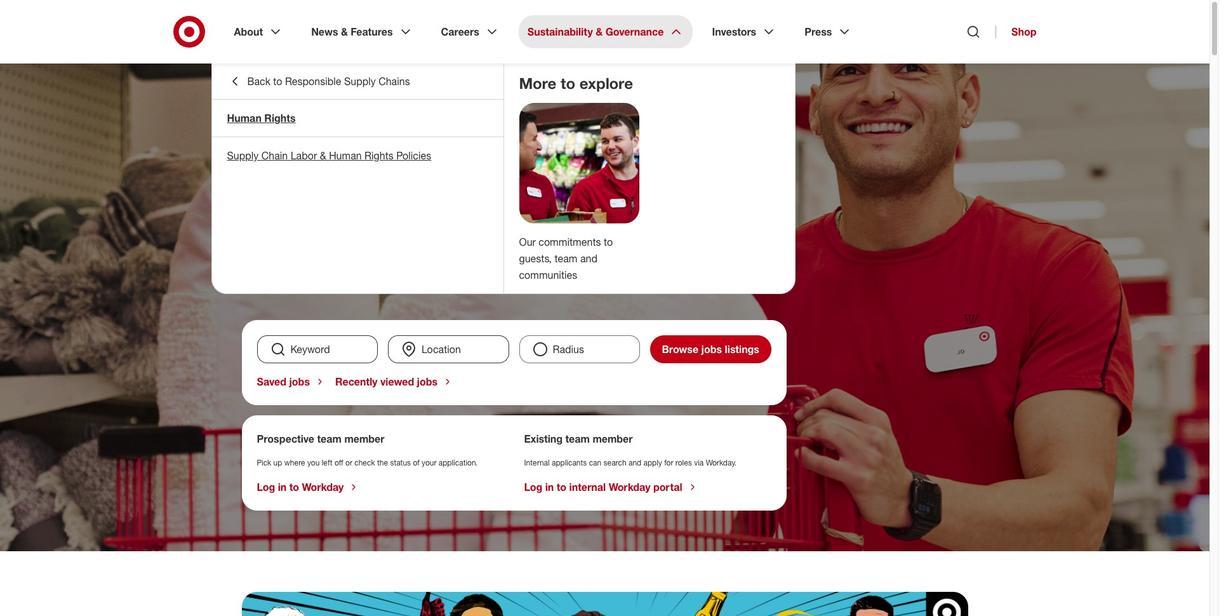 Task type: describe. For each thing, give the bounding box(es) containing it.
to inside button
[[273, 75, 282, 88]]

features
[[351, 25, 393, 38]]

pick up where you left off or check the status of your application.
[[257, 458, 478, 468]]

shop
[[1012, 25, 1037, 38]]

jobs for browse
[[702, 343, 722, 356]]

and inside "our commitments to guests, team and communities"
[[581, 252, 598, 265]]

more
[[519, 74, 557, 93]]

off
[[335, 458, 343, 468]]

site navigation element
[[0, 0, 1220, 616]]

log in to workday link
[[257, 481, 359, 494]]

communities
[[519, 269, 578, 281]]

sustainability & governance link
[[519, 15, 693, 48]]

recently viewed jobs link
[[335, 375, 453, 388]]

careers work somewhere you love.
[[242, 104, 662, 243]]

Browse jobs listings search field
[[252, 335, 777, 363]]

recently
[[335, 375, 378, 388]]

application.
[[439, 458, 478, 468]]

explore
[[580, 74, 633, 93]]

can
[[589, 458, 602, 468]]

check
[[355, 458, 375, 468]]

policies
[[396, 149, 432, 162]]

internal
[[524, 458, 550, 468]]

commitments
[[539, 236, 601, 248]]

saved jobs link
[[257, 375, 325, 388]]

viewed
[[381, 375, 414, 388]]

chains
[[379, 75, 410, 88]]

to right more
[[561, 74, 576, 93]]

two target team members smiling in the grocery department image
[[519, 103, 639, 224]]

sustainability & governance
[[528, 25, 664, 38]]

saved jobs
[[257, 375, 310, 388]]

browse jobs listings button
[[651, 335, 772, 363]]

about link
[[225, 15, 292, 48]]

back to responsible supply chains button
[[212, 64, 503, 99]]

existing
[[524, 433, 563, 445]]

or
[[346, 458, 353, 468]]

work
[[242, 125, 366, 187]]

job search group
[[252, 335, 777, 363]]

2 workday from the left
[[609, 481, 651, 494]]

investors link
[[704, 15, 786, 48]]

governance
[[606, 25, 664, 38]]

log for log in to internal workday portal
[[524, 481, 543, 494]]

member for existing team member
[[593, 433, 633, 445]]

team inside "our commitments to guests, team and communities"
[[555, 252, 578, 265]]

supply inside the back to responsible supply chains button
[[344, 75, 376, 88]]

recently viewed jobs
[[335, 375, 438, 388]]

careers for careers
[[441, 25, 480, 38]]

the
[[377, 458, 388, 468]]

prospective
[[257, 433, 314, 445]]

existing team member
[[524, 433, 633, 445]]

browse jobs listings
[[662, 343, 760, 356]]

where
[[284, 458, 305, 468]]

more to explore
[[519, 74, 633, 93]]

left
[[322, 458, 333, 468]]

up
[[274, 458, 282, 468]]

1 horizontal spatial jobs
[[417, 375, 438, 388]]

labor
[[291, 149, 317, 162]]

listings
[[725, 343, 760, 356]]

our commitments to guests, team and communities
[[519, 236, 613, 281]]

status
[[390, 458, 411, 468]]

news & features
[[311, 25, 393, 38]]

1 horizontal spatial human
[[329, 149, 362, 162]]

love.
[[343, 181, 453, 243]]

sustainability
[[528, 25, 593, 38]]

jobs for saved
[[289, 375, 310, 388]]

supply chain labor & human rights policies link
[[212, 137, 503, 174]]

press link
[[796, 15, 862, 48]]

our commitments to guests, team and communities link
[[519, 236, 613, 281]]

to for workday
[[290, 481, 299, 494]]

human rights link
[[212, 100, 503, 137]]

investors
[[712, 25, 757, 38]]

via
[[694, 458, 704, 468]]



Task type: locate. For each thing, give the bounding box(es) containing it.
supply inside supply chain labor & human rights policies link
[[227, 149, 259, 162]]

1 member from the left
[[345, 433, 385, 445]]

0 vertical spatial human
[[227, 112, 262, 125]]

workday.
[[706, 458, 737, 468]]

news & features link
[[302, 15, 422, 48]]

in down the up
[[278, 481, 287, 494]]

to right back
[[273, 75, 282, 88]]

1 vertical spatial human
[[329, 149, 362, 162]]

rights left policies
[[365, 149, 394, 162]]

2 horizontal spatial &
[[596, 25, 603, 38]]

&
[[341, 25, 348, 38], [596, 25, 603, 38], [320, 149, 326, 162]]

member for prospective team member
[[345, 433, 385, 445]]

you down chain
[[242, 181, 329, 243]]

to down where
[[290, 481, 299, 494]]

saved
[[257, 375, 286, 388]]

2 horizontal spatial jobs
[[702, 343, 722, 356]]

1 horizontal spatial in
[[545, 481, 554, 494]]

browse
[[662, 343, 699, 356]]

workday
[[302, 481, 344, 494], [609, 481, 651, 494]]

shop link
[[996, 25, 1037, 38]]

2 in from the left
[[545, 481, 554, 494]]

human rights
[[227, 112, 296, 125]]

careers for careers work somewhere you love.
[[242, 104, 299, 123]]

log down pick
[[257, 481, 275, 494]]

0 vertical spatial you
[[242, 181, 329, 243]]

team up the left
[[317, 433, 342, 445]]

search
[[604, 458, 627, 468]]

0 horizontal spatial careers
[[242, 104, 299, 123]]

you inside careers work somewhere you love.
[[242, 181, 329, 243]]

to for internal
[[557, 481, 567, 494]]

human
[[227, 112, 262, 125], [329, 149, 362, 162]]

human down human rights link
[[329, 149, 362, 162]]

team down commitments
[[555, 252, 578, 265]]

jobs right saved
[[289, 375, 310, 388]]

0 horizontal spatial and
[[581, 252, 598, 265]]

1 vertical spatial you
[[307, 458, 320, 468]]

somewhere
[[380, 125, 662, 187]]

in for workday
[[278, 481, 287, 494]]

0 vertical spatial careers
[[441, 25, 480, 38]]

log in to workday
[[257, 481, 344, 494]]

log
[[257, 481, 275, 494], [524, 481, 543, 494]]

to inside "our commitments to guests, team and communities"
[[604, 236, 613, 248]]

responsible
[[285, 75, 341, 88]]

portal
[[654, 481, 683, 494]]

roles
[[676, 458, 692, 468]]

1 vertical spatial rights
[[365, 149, 394, 162]]

prospective team member
[[257, 433, 385, 445]]

team for prospective team member
[[317, 433, 342, 445]]

pick
[[257, 458, 271, 468]]

0 horizontal spatial supply
[[227, 149, 259, 162]]

member
[[345, 433, 385, 445], [593, 433, 633, 445]]

you for up
[[307, 458, 320, 468]]

1 vertical spatial and
[[629, 458, 642, 468]]

chain
[[262, 149, 288, 162]]

0 horizontal spatial member
[[345, 433, 385, 445]]

careers link
[[432, 15, 509, 48]]

to down applicants
[[557, 481, 567, 494]]

0 horizontal spatial rights
[[265, 112, 296, 125]]

1 horizontal spatial workday
[[609, 481, 651, 494]]

2 member from the left
[[593, 433, 633, 445]]

& right news
[[341, 25, 348, 38]]

1 horizontal spatial supply
[[344, 75, 376, 88]]

0 horizontal spatial &
[[320, 149, 326, 162]]

None text field
[[257, 335, 378, 363], [388, 335, 509, 363], [257, 335, 378, 363], [388, 335, 509, 363]]

supply left chain
[[227, 149, 259, 162]]

back
[[247, 75, 271, 88]]

& inside "link"
[[341, 25, 348, 38]]

0 horizontal spatial workday
[[302, 481, 344, 494]]

to for guests,
[[604, 236, 613, 248]]

workday down the left
[[302, 481, 344, 494]]

of
[[413, 458, 420, 468]]

internal
[[570, 481, 606, 494]]

& for news
[[341, 25, 348, 38]]

apply
[[644, 458, 662, 468]]

jobs
[[702, 343, 722, 356], [289, 375, 310, 388], [417, 375, 438, 388]]

1 horizontal spatial and
[[629, 458, 642, 468]]

0 vertical spatial rights
[[265, 112, 296, 125]]

in for internal
[[545, 481, 554, 494]]

0 horizontal spatial in
[[278, 481, 287, 494]]

0 horizontal spatial log
[[257, 481, 275, 494]]

jobs inside "button"
[[702, 343, 722, 356]]

and
[[581, 252, 598, 265], [629, 458, 642, 468]]

and left apply
[[629, 458, 642, 468]]

1 workday from the left
[[302, 481, 344, 494]]

in down internal
[[545, 481, 554, 494]]

applicants
[[552, 458, 587, 468]]

about
[[234, 25, 263, 38]]

human down back
[[227, 112, 262, 125]]

back to responsible supply chains
[[247, 75, 410, 88]]

to right commitments
[[604, 236, 613, 248]]

you left the left
[[307, 458, 320, 468]]

1 log from the left
[[257, 481, 275, 494]]

in
[[278, 481, 287, 494], [545, 481, 554, 494]]

rights
[[265, 112, 296, 125], [365, 149, 394, 162]]

log for log in to workday
[[257, 481, 275, 494]]

jobs left listings
[[702, 343, 722, 356]]

& for sustainability
[[596, 25, 603, 38]]

member up search
[[593, 433, 633, 445]]

member up "check"
[[345, 433, 385, 445]]

jobs right viewed
[[417, 375, 438, 388]]

you
[[242, 181, 329, 243], [307, 458, 320, 468]]

internal applicants can search and apply for roles via workday.
[[524, 458, 737, 468]]

& left governance
[[596, 25, 603, 38]]

1 vertical spatial careers
[[242, 104, 299, 123]]

and down commitments
[[581, 252, 598, 265]]

you for work
[[242, 181, 329, 243]]

log down internal
[[524, 481, 543, 494]]

1 horizontal spatial rights
[[365, 149, 394, 162]]

team up applicants
[[566, 433, 590, 445]]

for
[[665, 458, 674, 468]]

careers inside the site navigation element
[[441, 25, 480, 38]]

1 horizontal spatial log
[[524, 481, 543, 494]]

1 vertical spatial supply
[[227, 149, 259, 162]]

workday down internal applicants can search and apply for roles via workday. on the bottom of the page
[[609, 481, 651, 494]]

guests,
[[519, 252, 552, 265]]

log in to internal workday portal
[[524, 481, 683, 494]]

careers inside careers work somewhere you love.
[[242, 104, 299, 123]]

rights up chain
[[265, 112, 296, 125]]

0 vertical spatial supply
[[344, 75, 376, 88]]

press
[[805, 25, 832, 38]]

2 log from the left
[[524, 481, 543, 494]]

team
[[555, 252, 578, 265], [317, 433, 342, 445], [566, 433, 590, 445]]

careers
[[441, 25, 480, 38], [242, 104, 299, 123]]

your
[[422, 458, 437, 468]]

to
[[561, 74, 576, 93], [273, 75, 282, 88], [604, 236, 613, 248], [290, 481, 299, 494], [557, 481, 567, 494]]

our
[[519, 236, 536, 248]]

supply chain labor & human rights policies
[[227, 149, 432, 162]]

log in to internal workday portal link
[[524, 481, 698, 494]]

& right labor
[[320, 149, 326, 162]]

1 horizontal spatial &
[[341, 25, 348, 38]]

1 horizontal spatial careers
[[441, 25, 480, 38]]

0 horizontal spatial human
[[227, 112, 262, 125]]

1 in from the left
[[278, 481, 287, 494]]

0 vertical spatial and
[[581, 252, 598, 265]]

news
[[311, 25, 338, 38]]

team for existing team member
[[566, 433, 590, 445]]

1 horizontal spatial member
[[593, 433, 633, 445]]

0 horizontal spatial jobs
[[289, 375, 310, 388]]

supply
[[344, 75, 376, 88], [227, 149, 259, 162]]

supply left chains
[[344, 75, 376, 88]]



Task type: vqa. For each thing, say whether or not it's contained in the screenshot.
and inside Our commitments to guests, team and communities
yes



